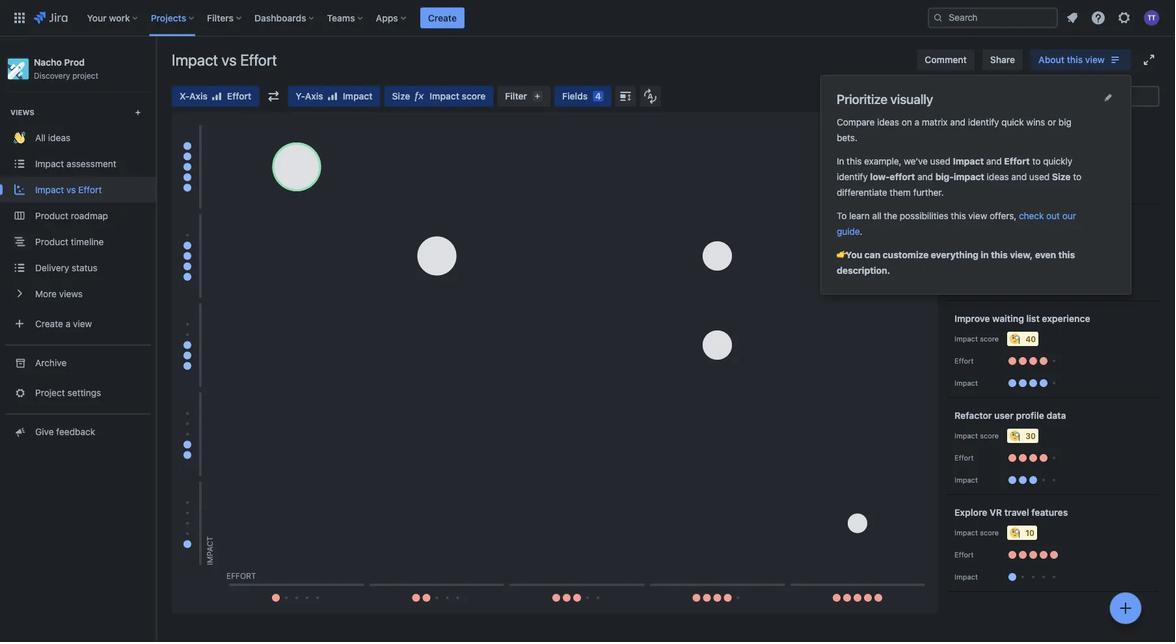 Task type: vqa. For each thing, say whether or not it's contained in the screenshot.


Task type: describe. For each thing, give the bounding box(es) containing it.
teams button
[[323, 7, 368, 28]]

0 vertical spatial used
[[930, 156, 951, 167]]

experience
[[1042, 313, 1090, 324]]

user
[[995, 410, 1014, 421]]

low-
[[870, 171, 890, 182]]

40
[[1026, 335, 1036, 344]]

view,
[[1010, 250, 1033, 260]]

example,
[[864, 156, 902, 167]]

description.
[[837, 265, 891, 276]]

travel
[[1005, 507, 1029, 518]]

quick
[[1002, 117, 1024, 128]]

your profile and settings image
[[1144, 10, 1160, 26]]

prod
[[64, 57, 85, 68]]

and up low-effort and big-impact ideas and used size
[[987, 156, 1002, 167]]

product timeline link
[[0, 229, 156, 255]]

about this view
[[1039, 54, 1105, 65]]

list
[[1027, 313, 1040, 324]]

more
[[35, 288, 57, 299]]

score for explore
[[980, 529, 999, 537]]

to for to quickly identify
[[1032, 156, 1041, 167]]

1 vertical spatial view
[[969, 211, 987, 221]]

1 vertical spatial size
[[1052, 171, 1071, 182]]

create for create
[[428, 12, 457, 23]]

filters
[[207, 12, 234, 23]]

bets.
[[837, 132, 858, 143]]

ideas for compare
[[877, 117, 899, 128]]

10
[[1026, 528, 1035, 538]]

views
[[10, 108, 35, 117]]

apps button
[[372, 7, 411, 28]]

to for to differentiate them further.
[[1073, 171, 1082, 182]]

effort inside group
[[78, 184, 102, 195]]

create a view
[[35, 318, 92, 329]]

dashboards
[[255, 12, 306, 23]]

assessment
[[66, 158, 116, 169]]

jira product discovery navigation element
[[0, 36, 156, 642]]

checkout
[[992, 216, 1032, 227]]

prioritize
[[837, 91, 888, 106]]

product timeline
[[35, 236, 104, 247]]

axis for x-
[[189, 91, 208, 102]]

differentiate
[[837, 187, 887, 198]]

teams
[[327, 12, 355, 23]]

rating image
[[327, 91, 338, 102]]

x-axis
[[180, 91, 208, 102]]

project settings button
[[0, 380, 156, 406]]

0 horizontal spatial size
[[392, 91, 410, 102]]

project
[[35, 387, 65, 398]]

offers,
[[990, 211, 1017, 221]]

and up the check
[[1012, 171, 1027, 182]]

learn
[[849, 211, 870, 221]]

discovery
[[34, 71, 70, 80]]

and inside compare ideas on a matrix and identify quick wins or big bets.
[[950, 117, 966, 128]]

compare ideas on a matrix and identify quick wins or big bets.
[[837, 117, 1074, 143]]

guide
[[837, 226, 860, 237]]

on
[[902, 117, 912, 128]]

rating image
[[211, 91, 222, 102]]

view for about this view
[[1085, 54, 1105, 65]]

all ideas
[[35, 132, 70, 143]]

open idea image
[[1143, 113, 1159, 128]]

group containing all ideas
[[0, 91, 156, 345]]

and up further.
[[918, 171, 933, 182]]

Search field
[[928, 7, 1058, 28]]

primary element
[[8, 0, 928, 36]]

banner containing your work
[[0, 0, 1175, 36]]

nacho prod discovery project
[[34, 57, 98, 80]]

ideas for all
[[48, 132, 70, 143]]

effort
[[890, 171, 915, 182]]

check out our guide link
[[837, 211, 1079, 237]]

a inside compare ideas on a matrix and identify quick wins or big bets.
[[915, 117, 920, 128]]

all
[[872, 211, 882, 221]]

to differentiate them further.
[[837, 171, 1084, 198]]

in
[[981, 250, 989, 260]]

profile
[[1016, 410, 1044, 421]]

delivery status link
[[0, 255, 156, 281]]

all
[[35, 132, 46, 143]]

comment
[[925, 54, 967, 65]]

give feedback button
[[0, 419, 156, 445]]

share
[[990, 54, 1015, 65]]

matrix
[[922, 117, 948, 128]]

create a view button
[[0, 311, 156, 337]]

your work
[[87, 12, 130, 23]]

more views
[[35, 288, 83, 299]]

add description image
[[1103, 92, 1114, 103]]

your work button
[[83, 7, 143, 28]]

new rewards program
[[955, 119, 1051, 130]]

or
[[1048, 117, 1056, 128]]

in
[[837, 156, 844, 167]]

comment button
[[917, 49, 975, 70]]

y-
[[296, 91, 305, 102]]

work
[[109, 12, 130, 23]]

product for product timeline
[[35, 236, 68, 247]]

identify inside compare ideas on a matrix and identify quick wins or big bets.
[[968, 117, 999, 128]]

share button
[[983, 49, 1023, 70]]

this inside dropdown button
[[1067, 54, 1083, 65]]

Find an idea in this view field
[[1020, 87, 1158, 105]]

autosave is enabled image
[[644, 89, 657, 104]]

apps
[[376, 12, 398, 23]]

everything
[[931, 250, 979, 260]]

to quickly identify
[[837, 156, 1075, 182]]

to
[[837, 211, 847, 221]]

impact vs effort inside group
[[35, 184, 102, 195]]

0 vertical spatial vs
[[222, 51, 237, 69]]

visually
[[891, 91, 933, 106]]

express checkout
[[955, 216, 1032, 227]]

out
[[1047, 211, 1060, 221]]

x-
[[180, 91, 189, 102]]

explore
[[955, 507, 988, 518]]



Task type: locate. For each thing, give the bounding box(es) containing it.
y-axis
[[296, 91, 323, 102]]

axis for y-
[[305, 91, 323, 102]]

waiting
[[993, 313, 1024, 324]]

2 axis from the left
[[305, 91, 323, 102]]

impact score right formula image
[[430, 91, 486, 102]]

project
[[72, 71, 98, 80]]

1 vertical spatial to
[[1073, 171, 1082, 182]]

score down user
[[980, 432, 999, 440]]

identify
[[968, 117, 999, 128], [837, 171, 868, 182]]

1 product from the top
[[35, 210, 68, 221]]

view left offers,
[[969, 211, 987, 221]]

1 vertical spatial identify
[[837, 171, 868, 182]]

switchaxes image
[[268, 91, 279, 102]]

view down more views link
[[73, 318, 92, 329]]

score down improve
[[980, 335, 999, 343]]

archive
[[35, 357, 67, 368]]

1 vertical spatial product
[[35, 236, 68, 247]]

compare
[[837, 117, 875, 128]]

product for product roadmap
[[35, 210, 68, 221]]

to inside to differentiate them further.
[[1073, 171, 1082, 182]]

settings
[[67, 387, 101, 398]]

:face_with_monocle: image
[[1010, 334, 1021, 344], [1010, 431, 1021, 441], [1010, 431, 1021, 441]]

size left formula image
[[392, 91, 410, 102]]

impact score for improve
[[955, 335, 999, 343]]

and right matrix
[[950, 117, 966, 128]]

score
[[462, 91, 486, 102], [980, 335, 999, 343], [980, 432, 999, 440], [980, 529, 999, 537]]

jira image
[[34, 10, 68, 26], [34, 10, 68, 26]]

1 vertical spatial impact vs effort
[[35, 184, 102, 195]]

vs up rating image
[[222, 51, 237, 69]]

them
[[890, 187, 911, 198]]

card layout: detailed image
[[618, 89, 633, 104]]

create
[[428, 12, 457, 23], [35, 318, 63, 329]]

archive button
[[0, 350, 156, 376]]

product up the delivery
[[35, 236, 68, 247]]

settings image
[[1117, 10, 1132, 26]]

impact assessment link
[[0, 151, 156, 177]]

1 horizontal spatial identify
[[968, 117, 999, 128]]

product
[[35, 210, 68, 221], [35, 236, 68, 247]]

used
[[930, 156, 951, 167], [1030, 171, 1050, 182]]

the
[[884, 211, 898, 221]]

banner
[[0, 0, 1175, 36]]

impact vs effort up rating image
[[172, 51, 277, 69]]

size
[[392, 91, 410, 102], [1052, 171, 1071, 182]]

group
[[0, 91, 156, 345]]

timeline
[[71, 236, 104, 247]]

ideas inside group
[[48, 132, 70, 143]]

view
[[1085, 54, 1105, 65], [969, 211, 987, 221], [73, 318, 92, 329]]

1 horizontal spatial ideas
[[877, 117, 899, 128]]

0 horizontal spatial to
[[1032, 156, 1041, 167]]

rewards
[[976, 119, 1012, 130]]

ideas right the all
[[48, 132, 70, 143]]

dashboards button
[[251, 7, 319, 28]]

customize
[[883, 250, 929, 260]]

big-
[[936, 171, 954, 182]]

identify left quick
[[968, 117, 999, 128]]

1 vertical spatial a
[[66, 318, 70, 329]]

axis left rating image
[[189, 91, 208, 102]]

search image
[[933, 13, 944, 23]]

view for create a view
[[73, 318, 92, 329]]

a right on
[[915, 117, 920, 128]]

formula image
[[414, 91, 425, 102]]

0 vertical spatial to
[[1032, 156, 1041, 167]]

this
[[1067, 54, 1083, 65], [847, 156, 862, 167], [951, 211, 966, 221], [991, 250, 1008, 260], [1059, 250, 1075, 260]]

0 vertical spatial a
[[915, 117, 920, 128]]

axis
[[189, 91, 208, 102], [305, 91, 323, 102]]

further.
[[913, 187, 944, 198]]

impact score for explore
[[955, 529, 999, 537]]

.
[[860, 226, 863, 237]]

view inside dropdown button
[[1085, 54, 1105, 65]]

effort
[[240, 51, 277, 69], [227, 91, 251, 102], [1004, 156, 1030, 167], [955, 163, 974, 171], [78, 184, 102, 195], [955, 260, 974, 268], [955, 357, 974, 365], [955, 454, 974, 462], [955, 551, 974, 559], [226, 571, 256, 581]]

create inside popup button
[[35, 318, 63, 329]]

:face_with_monocle: image for waiting
[[1010, 334, 1021, 344]]

0 horizontal spatial ideas
[[48, 132, 70, 143]]

ideas
[[877, 117, 899, 128], [48, 132, 70, 143], [987, 171, 1009, 182]]

impact assessment
[[35, 158, 116, 169]]

0 horizontal spatial identify
[[837, 171, 868, 182]]

impact vs effort up product roadmap
[[35, 184, 102, 195]]

0 vertical spatial view
[[1085, 54, 1105, 65]]

impact score down 'refactor'
[[955, 432, 999, 440]]

to left quickly
[[1032, 156, 1041, 167]]

delivery
[[35, 262, 69, 273]]

projects button
[[147, 7, 199, 28]]

1 vertical spatial vs
[[66, 184, 76, 195]]

notifications image
[[1065, 10, 1080, 26]]

:face_with_monocle: image
[[1010, 334, 1021, 344], [1010, 528, 1021, 538], [1010, 528, 1021, 538]]

ideas right impact
[[987, 171, 1009, 182]]

features
[[1032, 507, 1068, 518]]

1 axis from the left
[[189, 91, 208, 102]]

a
[[915, 117, 920, 128], [66, 318, 70, 329]]

add ideas image
[[1118, 601, 1134, 616]]

ideas left on
[[877, 117, 899, 128]]

2 vertical spatial view
[[73, 318, 92, 329]]

identify inside to quickly identify
[[837, 171, 868, 182]]

identify up differentiate
[[837, 171, 868, 182]]

quickly
[[1043, 156, 1073, 167]]

ideas inside compare ideas on a matrix and identify quick wins or big bets.
[[877, 117, 899, 128]]

vs up product roadmap
[[66, 184, 76, 195]]

your
[[87, 12, 107, 23]]

0 vertical spatial ideas
[[877, 117, 899, 128]]

0 horizontal spatial create
[[35, 318, 63, 329]]

in this example, we've used impact and effort
[[837, 156, 1030, 167]]

1 horizontal spatial size
[[1052, 171, 1071, 182]]

1 vertical spatial ideas
[[48, 132, 70, 143]]

:face_with_monocle: image for user
[[1010, 431, 1021, 441]]

4
[[595, 91, 601, 102]]

score for improve
[[980, 335, 999, 343]]

more views link
[[0, 281, 156, 307]]

we've
[[904, 156, 928, 167]]

expand image
[[1142, 52, 1157, 68]]

express
[[955, 216, 989, 227]]

view inside popup button
[[73, 318, 92, 329]]

used down quickly
[[1030, 171, 1050, 182]]

0 horizontal spatial vs
[[66, 184, 76, 195]]

give
[[35, 426, 54, 437]]

1 horizontal spatial view
[[969, 211, 987, 221]]

0 horizontal spatial impact vs effort
[[35, 184, 102, 195]]

score down vr
[[980, 529, 999, 537]]

improve
[[955, 313, 990, 324]]

score for refactor
[[980, 432, 999, 440]]

to up the our
[[1073, 171, 1082, 182]]

vs inside group
[[66, 184, 76, 195]]

create inside button
[[428, 12, 457, 23]]

:face_with_monocle: image for list
[[1010, 334, 1021, 344]]

check out our guide
[[837, 211, 1079, 237]]

filter button
[[497, 86, 551, 107]]

show description image
[[1108, 52, 1123, 68]]

1 horizontal spatial create
[[428, 12, 457, 23]]

impact vs effort link
[[0, 177, 156, 203]]

1 horizontal spatial axis
[[305, 91, 323, 102]]

prioritize visually
[[837, 91, 933, 106]]

and
[[950, 117, 966, 128], [987, 156, 1002, 167], [918, 171, 933, 182], [1012, 171, 1027, 182]]

feedback
[[56, 426, 95, 437]]

can
[[865, 250, 881, 260]]

fields
[[562, 91, 588, 102]]

appswitcher icon image
[[12, 10, 27, 26]]

wins
[[1027, 117, 1045, 128]]

axis left rating icon
[[305, 91, 323, 102]]

project settings
[[35, 387, 101, 398]]

a inside create a view popup button
[[66, 318, 70, 329]]

30
[[1026, 431, 1036, 441]]

0 vertical spatial identify
[[968, 117, 999, 128]]

give feedback
[[35, 426, 95, 437]]

1 horizontal spatial a
[[915, 117, 920, 128]]

product roadmap
[[35, 210, 108, 221]]

score left filter
[[462, 91, 486, 102]]

product roadmap link
[[0, 203, 156, 229]]

current project sidebar image
[[142, 52, 171, 78]]

1 vertical spatial create
[[35, 318, 63, 329]]

0 vertical spatial product
[[35, 210, 68, 221]]

impact score for refactor
[[955, 432, 999, 440]]

all ideas link
[[0, 125, 156, 151]]

2 vertical spatial ideas
[[987, 171, 1009, 182]]

2 product from the top
[[35, 236, 68, 247]]

vs
[[222, 51, 237, 69], [66, 184, 76, 195]]

nacho
[[34, 57, 62, 68]]

0 horizontal spatial axis
[[189, 91, 208, 102]]

roadmap
[[71, 210, 108, 221]]

vr
[[990, 507, 1002, 518]]

even
[[1035, 250, 1056, 260]]

delivery status
[[35, 262, 98, 273]]

big
[[1059, 117, 1072, 128]]

status
[[72, 262, 98, 273]]

used up big-
[[930, 156, 951, 167]]

1 horizontal spatial impact vs effort
[[172, 51, 277, 69]]

2 horizontal spatial ideas
[[987, 171, 1009, 182]]

1 horizontal spatial used
[[1030, 171, 1050, 182]]

project settings image
[[13, 386, 26, 399]]

to inside to quickly identify
[[1032, 156, 1041, 167]]

feedback image
[[13, 425, 26, 438]]

explore vr travel features
[[955, 507, 1068, 518]]

help image
[[1091, 10, 1106, 26]]

:face_with_monocle: image for travel
[[1010, 528, 1021, 538]]

low-effort and big-impact ideas and used size
[[870, 171, 1071, 182]]

1 horizontal spatial vs
[[222, 51, 237, 69]]

1 vertical spatial used
[[1030, 171, 1050, 182]]

1 horizontal spatial to
[[1073, 171, 1082, 182]]

0 vertical spatial size
[[392, 91, 410, 102]]

:wave: image
[[14, 132, 25, 143], [14, 132, 25, 143]]

impact score down explore
[[955, 529, 999, 537]]

2 horizontal spatial view
[[1085, 54, 1105, 65]]

0 vertical spatial create
[[428, 12, 457, 23]]

a down views
[[66, 318, 70, 329]]

improve waiting list experience
[[955, 313, 1090, 324]]

product up product timeline in the top of the page
[[35, 210, 68, 221]]

create for create a view
[[35, 318, 63, 329]]

size down quickly
[[1052, 171, 1071, 182]]

create right apps popup button
[[428, 12, 457, 23]]

0 vertical spatial impact vs effort
[[172, 51, 277, 69]]

0 horizontal spatial view
[[73, 318, 92, 329]]

filters button
[[203, 7, 247, 28]]

0 horizontal spatial used
[[930, 156, 951, 167]]

view left show description icon
[[1085, 54, 1105, 65]]

impact score down improve
[[955, 335, 999, 343]]

0 horizontal spatial a
[[66, 318, 70, 329]]

impact score
[[430, 91, 486, 102], [955, 335, 999, 343], [955, 432, 999, 440], [955, 529, 999, 537]]

create down more
[[35, 318, 63, 329]]



